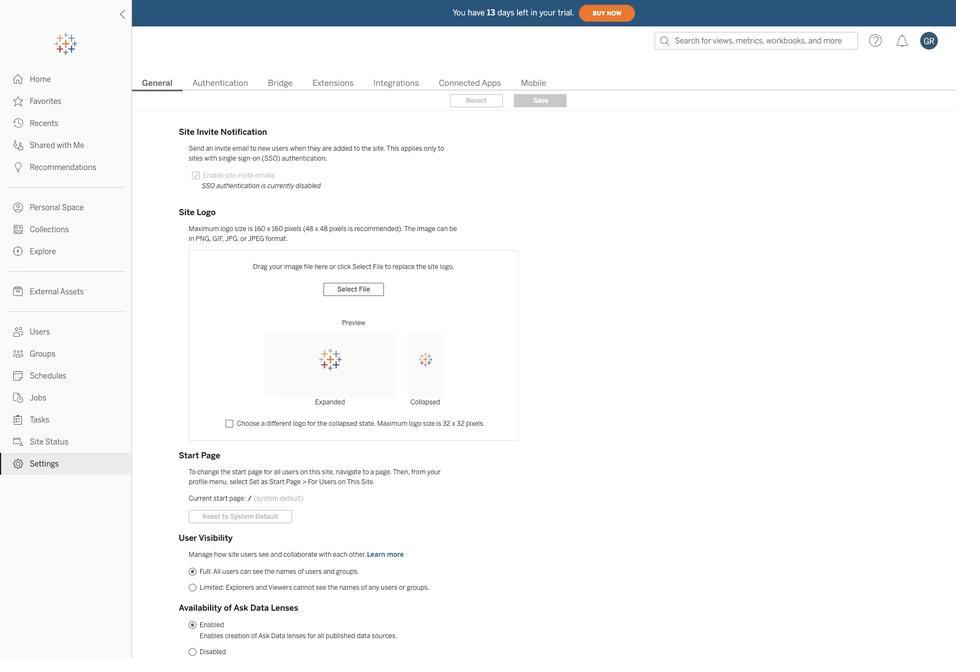 Task type: describe. For each thing, give the bounding box(es) containing it.
select
[[230, 478, 248, 486]]

state.
[[359, 420, 376, 428]]

user visibility
[[179, 533, 233, 543]]

cannot
[[294, 584, 315, 592]]

the right "cannot"
[[328, 584, 338, 592]]

space
[[62, 203, 84, 212]]

all inside to change the start page for all users on this site, navigate to a page. then, from your profile menu, select set as start page > for users on this site.
[[274, 468, 281, 476]]

sites
[[189, 155, 203, 162]]

size inside maximum logo size is 160 x 160 pixels (48 x 48 pixels is recommended). the image can be in png, gif, jpg, or jpeg format.
[[235, 225, 247, 233]]

viewers
[[269, 584, 292, 592]]

by text only_f5he34f image for tasks
[[13, 415, 23, 425]]

new
[[258, 145, 270, 152]]

2 horizontal spatial your
[[540, 8, 556, 17]]

with inside main navigation. press the up and down arrow keys to access links. "element"
[[57, 141, 72, 150]]

(system
[[254, 495, 278, 503]]

0 horizontal spatial page
[[201, 451, 220, 461]]

published
[[326, 632, 355, 640]]

site logo
[[179, 208, 216, 217]]

tableau cloud image
[[318, 348, 342, 372]]

explorers
[[226, 584, 254, 592]]

0 horizontal spatial your
[[269, 263, 283, 271]]

0 horizontal spatial groups.
[[336, 568, 359, 576]]

logo inside maximum logo size is 160 x 160 pixels (48 x 48 pixels is recommended). the image can be in png, gif, jpg, or jpeg format.
[[221, 225, 233, 233]]

0 vertical spatial data
[[251, 603, 269, 613]]

lenses
[[271, 603, 298, 613]]

as
[[261, 478, 268, 486]]

2 horizontal spatial on
[[338, 478, 346, 486]]

from
[[412, 468, 426, 476]]

external
[[30, 287, 59, 297]]

can inside maximum logo size is 160 x 160 pixels (48 x 48 pixels is recommended). the image can be in png, gif, jpg, or jpeg format.
[[437, 225, 448, 233]]

1 vertical spatial and
[[324, 568, 335, 576]]

for inside enabled enables creation of ask data lenses for all published data sources.
[[308, 632, 316, 640]]

to inside to change the start page for all users on this site, navigate to a page. then, from your profile menu, select set as start page > for users on this site.
[[363, 468, 369, 476]]

applies
[[401, 145, 423, 152]]

limited:
[[200, 584, 224, 592]]

13
[[487, 8, 496, 17]]

page.
[[376, 468, 392, 476]]

in inside maximum logo size is 160 x 160 pixels (48 x 48 pixels is recommended). the image can be in png, gif, jpg, or jpeg format.
[[189, 235, 194, 243]]

site status
[[30, 438, 68, 447]]

current
[[189, 495, 212, 503]]

assets
[[60, 287, 84, 297]]

you
[[453, 8, 466, 17]]

an
[[206, 145, 213, 152]]

groups link
[[0, 343, 132, 365]]

personal
[[30, 203, 60, 212]]

users inside main navigation. press the up and down arrow keys to access links. "element"
[[30, 328, 50, 337]]

is down collapsed at the left of the page
[[437, 420, 441, 428]]

mobile
[[521, 78, 547, 88]]

connected apps
[[439, 78, 501, 88]]

2 vertical spatial see
[[316, 584, 327, 592]]

select file button
[[324, 283, 384, 296]]

1 horizontal spatial x
[[315, 225, 319, 233]]

1 horizontal spatial names
[[339, 584, 360, 592]]

only
[[424, 145, 437, 152]]

enable site invite emails sso authentication is currently disabled
[[202, 172, 321, 190]]

start inside to change the start page for all users on this site, navigate to a page. then, from your profile menu, select set as start page > for users on this site.
[[232, 468, 246, 476]]

see for and
[[259, 551, 269, 559]]

users right any
[[381, 584, 398, 592]]

to left replace
[[385, 263, 391, 271]]

personal space link
[[0, 197, 132, 219]]

1 horizontal spatial in
[[531, 8, 538, 17]]

reset
[[203, 513, 220, 521]]

select inside button
[[338, 286, 358, 293]]

a inside to change the start page for all users on this site, navigate to a page. then, from your profile menu, select set as start page > for users on this site.
[[371, 468, 374, 476]]

on inside the send an invite email to new users when they are added to the site. this applies only to sites with single sign-on (sso) authentication.
[[253, 155, 260, 162]]

all inside enabled enables creation of ask data lenses for all published data sources.
[[318, 632, 324, 640]]

format.
[[266, 235, 288, 243]]

maximum logo size is 160 x 160 pixels (48 x 48 pixels is recommended). the image can be in png, gif, jpg, or jpeg format.
[[189, 225, 457, 243]]

this
[[310, 468, 321, 476]]

is right 48
[[348, 225, 353, 233]]

to left 'new'
[[251, 145, 257, 152]]

personal space
[[30, 203, 84, 212]]

notification
[[221, 127, 267, 137]]

2 horizontal spatial logo
[[409, 420, 422, 428]]

page:
[[229, 495, 246, 503]]

different
[[266, 420, 292, 428]]

enabled enables creation of ask data lenses for all published data sources.
[[200, 621, 397, 640]]

single
[[219, 155, 236, 162]]

site for site invite notification
[[179, 127, 195, 137]]

1 pixels from the left
[[285, 225, 302, 233]]

by text only_f5he34f image for recommendations
[[13, 162, 23, 172]]

2 vertical spatial with
[[319, 551, 332, 559]]

by text only_f5he34f image for explore
[[13, 247, 23, 257]]

disabled
[[296, 182, 321, 190]]

by text only_f5he34f image for site status
[[13, 437, 23, 447]]

buy now
[[593, 10, 622, 17]]

manage how site users see and collaborate with each other. learn more
[[189, 551, 404, 559]]

enabled
[[200, 621, 224, 629]]

0 horizontal spatial and
[[256, 584, 267, 592]]

the
[[404, 225, 416, 233]]

or inside user visibility option group
[[399, 584, 406, 592]]

logo
[[197, 208, 216, 217]]

start inside to change the start page for all users on this site, navigate to a page. then, from your profile menu, select set as start page > for users on this site.
[[269, 478, 285, 486]]

by text only_f5he34f image for personal space
[[13, 203, 23, 212]]

to inside button
[[222, 513, 229, 521]]

explore
[[30, 247, 56, 257]]

/ link
[[247, 494, 253, 503]]

by text only_f5he34f image for groups
[[13, 349, 23, 359]]

users up limited: explorers and viewers cannot see the names of any users or groups.
[[305, 568, 322, 576]]

added
[[334, 145, 353, 152]]

sign-
[[238, 155, 253, 162]]

trial.
[[558, 8, 575, 17]]

see for the
[[253, 568, 263, 576]]

can inside user visibility option group
[[240, 568, 251, 576]]

recommendations
[[30, 163, 96, 172]]

default)
[[280, 495, 304, 503]]

1 vertical spatial site
[[428, 263, 439, 271]]

are
[[323, 145, 332, 152]]

the right replace
[[417, 263, 426, 271]]

schedules
[[30, 372, 66, 381]]

site inside enable site invite emails sso authentication is currently disabled
[[225, 172, 236, 179]]

sub-spaces tab list
[[132, 77, 957, 91]]

to right added
[[354, 145, 360, 152]]

1 horizontal spatial on
[[300, 468, 308, 476]]

be
[[450, 225, 457, 233]]

lenses
[[287, 632, 306, 640]]

email
[[233, 145, 249, 152]]

favorites
[[30, 97, 61, 106]]

users right all in the bottom of the page
[[222, 568, 239, 576]]

by text only_f5he34f image for shared with me
[[13, 140, 23, 150]]

1 32 from the left
[[443, 420, 451, 428]]

0 vertical spatial ask
[[234, 603, 248, 613]]

file
[[304, 263, 313, 271]]

by text only_f5he34f image for favorites
[[13, 96, 23, 106]]

>
[[303, 478, 307, 486]]

tableau cloud image
[[418, 352, 433, 367]]

start page
[[179, 451, 220, 461]]

users inside to change the start page for all users on this site, navigate to a page. then, from your profile menu, select set as start page > for users on this site.
[[319, 478, 337, 486]]

by text only_f5he34f image for recents
[[13, 118, 23, 128]]

0 vertical spatial start
[[179, 451, 199, 461]]

preview
[[342, 319, 366, 327]]

integrations
[[374, 78, 419, 88]]

recents link
[[0, 112, 132, 134]]

for
[[308, 478, 318, 486]]

limited: explorers and viewers cannot see the names of any users or groups.
[[200, 584, 430, 592]]

data
[[357, 632, 370, 640]]

bridge
[[268, 78, 293, 88]]

navigation panel element
[[0, 33, 132, 475]]

ask inside enabled enables creation of ask data lenses for all published data sources.
[[259, 632, 270, 640]]

1 160 from the left
[[254, 225, 266, 233]]

0 vertical spatial for
[[308, 420, 316, 428]]

users inside to change the start page for all users on this site, navigate to a page. then, from your profile menu, select set as start page > for users on this site.
[[282, 468, 299, 476]]

now
[[607, 10, 622, 17]]

file inside select file button
[[359, 286, 370, 293]]

0 vertical spatial file
[[373, 263, 384, 271]]

page inside to change the start page for all users on this site, navigate to a page. then, from your profile menu, select set as start page > for users on this site.
[[286, 478, 301, 486]]

Search for views, metrics, workbooks, and more text field
[[655, 32, 859, 50]]

status
[[45, 438, 68, 447]]

expanded
[[315, 399, 345, 406]]

2 horizontal spatial x
[[452, 420, 456, 428]]

of up enabled
[[224, 603, 232, 613]]

invite for site
[[237, 172, 254, 179]]

select file
[[338, 286, 370, 293]]

visibility
[[199, 533, 233, 543]]



Task type: locate. For each thing, give the bounding box(es) containing it.
is inside enable site invite emails sso authentication is currently disabled
[[261, 182, 266, 190]]

groups. right any
[[407, 584, 430, 592]]

maximum right state.
[[377, 420, 408, 428]]

5 by text only_f5he34f image from the top
[[13, 349, 23, 359]]

by text only_f5he34f image inside recommendations link
[[13, 162, 23, 172]]

or right any
[[399, 584, 406, 592]]

1 vertical spatial for
[[264, 468, 273, 476]]

jpeg
[[248, 235, 264, 243]]

1 horizontal spatial ask
[[259, 632, 270, 640]]

by text only_f5he34f image for settings
[[13, 459, 23, 469]]

see up full: all users can see the names of users and groups.
[[259, 551, 269, 559]]

on down navigate on the left of the page
[[338, 478, 346, 486]]

1 horizontal spatial start
[[269, 478, 285, 486]]

1 horizontal spatial page
[[286, 478, 301, 486]]

by text only_f5he34f image left "schedules"
[[13, 371, 23, 381]]

the left site.
[[362, 145, 372, 152]]

is up jpeg
[[248, 225, 253, 233]]

by text only_f5he34f image inside personal space 'link'
[[13, 203, 23, 212]]

1 horizontal spatial 32
[[457, 420, 465, 428]]

2 vertical spatial on
[[338, 478, 346, 486]]

authentication
[[192, 78, 248, 88]]

1 by text only_f5he34f image from the top
[[13, 118, 23, 128]]

you have 13 days left in your trial.
[[453, 8, 575, 17]]

2 by text only_f5he34f image from the top
[[13, 162, 23, 172]]

0 horizontal spatial ask
[[234, 603, 248, 613]]

default
[[256, 513, 279, 521]]

0 horizontal spatial invite
[[215, 145, 231, 152]]

for up as
[[264, 468, 273, 476]]

0 vertical spatial with
[[57, 141, 72, 150]]

by text only_f5he34f image up the groups link
[[13, 327, 23, 337]]

image left file
[[284, 263, 303, 271]]

1 vertical spatial size
[[423, 420, 435, 428]]

3 by text only_f5he34f image from the top
[[13, 140, 23, 150]]

1 horizontal spatial and
[[271, 551, 282, 559]]

recents
[[30, 119, 58, 128]]

by text only_f5he34f image inside collections link
[[13, 225, 23, 235]]

1 by text only_f5he34f image from the top
[[13, 74, 23, 84]]

0 vertical spatial groups.
[[336, 568, 359, 576]]

main content
[[132, 55, 957, 658]]

settings link
[[0, 453, 132, 475]]

by text only_f5he34f image inside the external assets link
[[13, 287, 23, 297]]

by text only_f5he34f image left settings
[[13, 459, 23, 469]]

explore link
[[0, 241, 132, 263]]

by text only_f5he34f image
[[13, 118, 23, 128], [13, 162, 23, 172], [13, 203, 23, 212], [13, 225, 23, 235], [13, 247, 23, 257], [13, 327, 23, 337], [13, 371, 23, 381], [13, 393, 23, 403], [13, 437, 23, 447], [13, 459, 23, 469]]

0 vertical spatial names
[[276, 568, 297, 576]]

external assets
[[30, 287, 84, 297]]

other.
[[349, 551, 367, 559]]

this right site.
[[387, 145, 400, 152]]

all
[[213, 568, 221, 576]]

page
[[248, 468, 263, 476]]

learn more link
[[367, 550, 405, 559]]

1 horizontal spatial users
[[319, 478, 337, 486]]

logo.
[[440, 263, 455, 271]]

shared with me
[[30, 141, 84, 150]]

reset to system default
[[203, 513, 279, 521]]

0 vertical spatial and
[[271, 551, 282, 559]]

me
[[73, 141, 84, 150]]

drag
[[253, 263, 268, 271]]

1 vertical spatial this
[[347, 478, 360, 486]]

disabled
[[200, 648, 226, 656]]

all left published
[[318, 632, 324, 640]]

can up explorers
[[240, 568, 251, 576]]

0 horizontal spatial all
[[274, 468, 281, 476]]

users up groups
[[30, 328, 50, 337]]

by text only_f5he34f image left shared
[[13, 140, 23, 150]]

invite inside the send an invite email to new users when they are added to the site. this applies only to sites with single sign-on (sso) authentication.
[[215, 145, 231, 152]]

by text only_f5he34f image left the recommendations
[[13, 162, 23, 172]]

this inside to change the start page for all users on this site, navigate to a page. then, from your profile menu, select set as start page > for users on this site.
[[347, 478, 360, 486]]

2 160 from the left
[[272, 225, 283, 233]]

2 vertical spatial site
[[30, 438, 44, 447]]

replace
[[393, 263, 415, 271]]

0 horizontal spatial logo
[[221, 225, 233, 233]]

users
[[30, 328, 50, 337], [319, 478, 337, 486]]

start down menu,
[[214, 495, 228, 503]]

users up (sso)
[[272, 145, 289, 152]]

1 vertical spatial a
[[371, 468, 374, 476]]

0 horizontal spatial pixels
[[285, 225, 302, 233]]

by text only_f5he34f image left external
[[13, 287, 23, 297]]

1 vertical spatial page
[[286, 478, 301, 486]]

2 horizontal spatial with
[[319, 551, 332, 559]]

by text only_f5he34f image inside recents "link"
[[13, 118, 23, 128]]

on down 'new'
[[253, 155, 260, 162]]

1 vertical spatial see
[[253, 568, 263, 576]]

1 vertical spatial or
[[330, 263, 336, 271]]

4 by text only_f5he34f image from the top
[[13, 225, 23, 235]]

this down navigate on the left of the page
[[347, 478, 360, 486]]

1 horizontal spatial invite
[[237, 172, 254, 179]]

drag your image file here or click select file to replace the site logo.
[[253, 263, 455, 271]]

choose a different logo for the collapsed state. maximum logo size is 32 x 32 pixels.
[[237, 420, 485, 428]]

enables
[[200, 632, 224, 640]]

by text only_f5he34f image left collections on the top
[[13, 225, 23, 235]]

on up >
[[300, 468, 308, 476]]

by text only_f5he34f image left the recents
[[13, 118, 23, 128]]

select right click
[[353, 263, 372, 271]]

availability
[[179, 603, 222, 613]]

invite up authentication
[[237, 172, 254, 179]]

8 by text only_f5he34f image from the top
[[13, 393, 23, 403]]

1 vertical spatial with
[[204, 155, 217, 162]]

site for site status
[[30, 438, 44, 447]]

1 vertical spatial start
[[214, 495, 228, 503]]

system
[[230, 513, 254, 521]]

all right page
[[274, 468, 281, 476]]

names left any
[[339, 584, 360, 592]]

5 by text only_f5he34f image from the top
[[13, 247, 23, 257]]

the inside to change the start page for all users on this site, navigate to a page. then, from your profile menu, select set as start page > for users on this site.
[[221, 468, 231, 476]]

32
[[443, 420, 451, 428], [457, 420, 465, 428]]

with left each
[[319, 551, 332, 559]]

0 vertical spatial size
[[235, 225, 247, 233]]

the left collapsed on the bottom of the page
[[318, 420, 327, 428]]

collections
[[30, 225, 69, 235]]

by text only_f5he34f image left jobs
[[13, 393, 23, 403]]

0 vertical spatial image
[[417, 225, 436, 233]]

the inside the send an invite email to new users when they are added to the site. this applies only to sites with single sign-on (sso) authentication.
[[362, 145, 372, 152]]

by text only_f5he34f image
[[13, 74, 23, 84], [13, 96, 23, 106], [13, 140, 23, 150], [13, 287, 23, 297], [13, 349, 23, 359], [13, 415, 23, 425]]

any
[[369, 584, 380, 592]]

0 vertical spatial select
[[353, 263, 372, 271]]

1 vertical spatial ask
[[259, 632, 270, 640]]

data inside enabled enables creation of ask data lenses for all published data sources.
[[271, 632, 285, 640]]

by text only_f5he34f image inside tasks "link"
[[13, 415, 23, 425]]

1 horizontal spatial or
[[330, 263, 336, 271]]

your inside to change the start page for all users on this site, navigate to a page. then, from your profile menu, select set as start page > for users on this site.
[[428, 468, 441, 476]]

page left >
[[286, 478, 301, 486]]

invite up single
[[215, 145, 231, 152]]

authentication.
[[282, 155, 327, 162]]

creation
[[225, 632, 250, 640]]

by text only_f5he34f image inside the shared with me link
[[13, 140, 23, 150]]

1 vertical spatial image
[[284, 263, 303, 271]]

click
[[338, 263, 351, 271]]

1 horizontal spatial pixels
[[329, 225, 347, 233]]

1 horizontal spatial logo
[[293, 420, 306, 428]]

site left status
[[30, 438, 44, 447]]

2 pixels from the left
[[329, 225, 347, 233]]

2 32 from the left
[[457, 420, 465, 428]]

with inside the send an invite email to new users when they are added to the site. this applies only to sites with single sign-on (sso) authentication.
[[204, 155, 217, 162]]

by text only_f5he34f image inside site status link
[[13, 437, 23, 447]]

they
[[308, 145, 321, 152]]

with down an
[[204, 155, 217, 162]]

0 vertical spatial site
[[225, 172, 236, 179]]

by text only_f5he34f image for jobs
[[13, 393, 23, 403]]

availability of ask data lenses option group
[[189, 620, 459, 658]]

6 by text only_f5he34f image from the top
[[13, 415, 23, 425]]

the up menu,
[[221, 468, 231, 476]]

user visibility option group
[[189, 566, 459, 593]]

see right "cannot"
[[316, 584, 327, 592]]

site inside main navigation. press the up and down arrow keys to access links. "element"
[[30, 438, 44, 447]]

0 vertical spatial or
[[241, 235, 247, 243]]

to
[[189, 468, 196, 476]]

image right the
[[417, 225, 436, 233]]

is down emails
[[261, 182, 266, 190]]

this inside the send an invite email to new users when they are added to the site. this applies only to sites with single sign-on (sso) authentication.
[[387, 145, 400, 152]]

buy
[[593, 10, 606, 17]]

by text only_f5he34f image left groups
[[13, 349, 23, 359]]

2 vertical spatial or
[[399, 584, 406, 592]]

site for site logo
[[179, 208, 195, 217]]

and down each
[[324, 568, 335, 576]]

by text only_f5he34f image left personal
[[13, 203, 23, 212]]

sso
[[202, 182, 215, 190]]

select down click
[[338, 286, 358, 293]]

160 up format. on the top of page
[[272, 225, 283, 233]]

select
[[353, 263, 372, 271], [338, 286, 358, 293]]

recommendations link
[[0, 156, 132, 178]]

by text only_f5he34f image inside favorites link
[[13, 96, 23, 106]]

0 horizontal spatial start
[[179, 451, 199, 461]]

site up send
[[179, 127, 195, 137]]

for inside to change the start page for all users on this site, navigate to a page. then, from your profile menu, select set as start page > for users on this site.
[[264, 468, 273, 476]]

users link
[[0, 321, 132, 343]]

0 vertical spatial in
[[531, 8, 538, 17]]

users inside the send an invite email to new users when they are added to the site. this applies only to sites with single sign-on (sso) authentication.
[[272, 145, 289, 152]]

users left this at the left bottom of the page
[[282, 468, 299, 476]]

site right how
[[228, 551, 239, 559]]

/
[[248, 495, 252, 503]]

0 horizontal spatial users
[[30, 328, 50, 337]]

6 by text only_f5he34f image from the top
[[13, 327, 23, 337]]

site status link
[[0, 431, 132, 453]]

1 horizontal spatial can
[[437, 225, 448, 233]]

2 vertical spatial for
[[308, 632, 316, 640]]

2 vertical spatial site
[[228, 551, 239, 559]]

see up explorers
[[253, 568, 263, 576]]

users right how
[[241, 551, 257, 559]]

0 vertical spatial your
[[540, 8, 556, 17]]

in left "png,"
[[189, 235, 194, 243]]

0 vertical spatial users
[[30, 328, 50, 337]]

image inside maximum logo size is 160 x 160 pixels (48 x 48 pixels is recommended). the image can be in png, gif, jpg, or jpeg format.
[[417, 225, 436, 233]]

maximum up "png,"
[[189, 225, 219, 233]]

0 horizontal spatial names
[[276, 568, 297, 576]]

0 vertical spatial a
[[261, 420, 265, 428]]

have
[[468, 8, 485, 17]]

logo right different
[[293, 420, 306, 428]]

emails
[[255, 172, 275, 179]]

groups. down each
[[336, 568, 359, 576]]

maximum
[[189, 225, 219, 233], [377, 420, 408, 428]]

0 vertical spatial on
[[253, 155, 260, 162]]

0 horizontal spatial this
[[347, 478, 360, 486]]

of left any
[[361, 584, 367, 592]]

9 by text only_f5he34f image from the top
[[13, 437, 23, 447]]

in
[[531, 8, 538, 17], [189, 235, 194, 243]]

for right lenses
[[308, 632, 316, 640]]

shared with me link
[[0, 134, 132, 156]]

by text only_f5he34f image inside jobs "link"
[[13, 393, 23, 403]]

for
[[308, 420, 316, 428], [264, 468, 273, 476], [308, 632, 316, 640]]

to up site.
[[363, 468, 369, 476]]

by text only_f5he34f image left "tasks"
[[13, 415, 23, 425]]

start right as
[[269, 478, 285, 486]]

main navigation. press the up and down arrow keys to access links. element
[[0, 68, 132, 475]]

your right 'from'
[[428, 468, 441, 476]]

users
[[272, 145, 289, 152], [282, 468, 299, 476], [241, 551, 257, 559], [222, 568, 239, 576], [305, 568, 322, 576], [381, 584, 398, 592]]

1 vertical spatial invite
[[237, 172, 254, 179]]

by text only_f5he34f image for schedules
[[13, 371, 23, 381]]

1 horizontal spatial groups.
[[407, 584, 430, 592]]

by text only_f5he34f image inside schedules link
[[13, 371, 23, 381]]

ask down explorers
[[234, 603, 248, 613]]

the up viewers
[[265, 568, 275, 576]]

collapsed
[[411, 399, 440, 406]]

ask
[[234, 603, 248, 613], [259, 632, 270, 640]]

0 vertical spatial start
[[232, 468, 246, 476]]

when
[[290, 145, 306, 152]]

or inside maximum logo size is 160 x 160 pixels (48 x 48 pixels is recommended). the image can be in png, gif, jpg, or jpeg format.
[[241, 235, 247, 243]]

pixels right 48
[[329, 225, 347, 233]]

1 horizontal spatial start
[[232, 468, 246, 476]]

1 vertical spatial maximum
[[377, 420, 408, 428]]

navigation
[[132, 75, 957, 91]]

by text only_f5he34f image inside the explore link
[[13, 247, 23, 257]]

1 horizontal spatial your
[[428, 468, 441, 476]]

or right jpg,
[[241, 235, 247, 243]]

by text only_f5he34f image left favorites at top left
[[13, 96, 23, 106]]

x left pixels.
[[452, 420, 456, 428]]

1 vertical spatial your
[[269, 263, 283, 271]]

1 vertical spatial file
[[359, 286, 370, 293]]

1 horizontal spatial size
[[423, 420, 435, 428]]

0 horizontal spatial start
[[214, 495, 228, 503]]

more
[[387, 551, 404, 559]]

of up "cannot"
[[298, 568, 304, 576]]

3 by text only_f5he34f image from the top
[[13, 203, 23, 212]]

1 vertical spatial site
[[179, 208, 195, 217]]

by text only_f5he34f image for external assets
[[13, 287, 23, 297]]

home link
[[0, 68, 132, 90]]

by text only_f5he34f image inside the groups link
[[13, 349, 23, 359]]

main content containing general
[[132, 55, 957, 658]]

left
[[517, 8, 529, 17]]

4 by text only_f5he34f image from the top
[[13, 287, 23, 297]]

by text only_f5he34f image inside users link
[[13, 327, 23, 337]]

site invite notification
[[179, 127, 267, 137]]

set
[[249, 478, 260, 486]]

settings
[[30, 460, 59, 469]]

to change the start page for all users on this site, navigate to a page. then, from your profile menu, select set as start page > for users on this site.
[[189, 468, 441, 486]]

site left logo.
[[428, 263, 439, 271]]

maximum inside maximum logo size is 160 x 160 pixels (48 x 48 pixels is recommended). the image can be in png, gif, jpg, or jpeg format.
[[189, 225, 219, 233]]

invite for an
[[215, 145, 231, 152]]

0 horizontal spatial on
[[253, 155, 260, 162]]

1 vertical spatial can
[[240, 568, 251, 576]]

by text only_f5he34f image inside settings link
[[13, 459, 23, 469]]

by text only_f5he34f image left home
[[13, 74, 23, 84]]

send
[[189, 145, 204, 152]]

0 horizontal spatial x
[[267, 225, 270, 233]]

by text only_f5he34f image for users
[[13, 327, 23, 337]]

a right choose
[[261, 420, 265, 428]]

by text only_f5he34f image for collections
[[13, 225, 23, 235]]

file left replace
[[373, 263, 384, 271]]

enable
[[203, 172, 224, 179]]

navigate
[[336, 468, 361, 476]]

and
[[271, 551, 282, 559], [324, 568, 335, 576], [256, 584, 267, 592]]

1 horizontal spatial with
[[204, 155, 217, 162]]

1 horizontal spatial a
[[371, 468, 374, 476]]

groups
[[30, 350, 55, 359]]

by text only_f5he34f image for home
[[13, 74, 23, 84]]

1 vertical spatial groups.
[[407, 584, 430, 592]]

7 by text only_f5he34f image from the top
[[13, 371, 23, 381]]

0 horizontal spatial 160
[[254, 225, 266, 233]]

0 horizontal spatial with
[[57, 141, 72, 150]]

0 horizontal spatial or
[[241, 235, 247, 243]]

1 horizontal spatial data
[[271, 632, 285, 640]]

1 horizontal spatial 160
[[272, 225, 283, 233]]

x up format. on the top of page
[[267, 225, 270, 233]]

your
[[540, 8, 556, 17], [269, 263, 283, 271], [428, 468, 441, 476]]

in right left
[[531, 8, 538, 17]]

10 by text only_f5he34f image from the top
[[13, 459, 23, 469]]

0 vertical spatial invite
[[215, 145, 231, 152]]

authentication
[[217, 182, 260, 190]]

1 vertical spatial data
[[271, 632, 285, 640]]

names up viewers
[[276, 568, 297, 576]]

and left viewers
[[256, 584, 267, 592]]

0 vertical spatial can
[[437, 225, 448, 233]]

0 vertical spatial see
[[259, 551, 269, 559]]

invite inside enable site invite emails sso authentication is currently disabled
[[237, 172, 254, 179]]

0 horizontal spatial image
[[284, 263, 303, 271]]

extensions
[[313, 78, 354, 88]]

site left logo
[[179, 208, 195, 217]]

pixels.
[[466, 420, 485, 428]]

with left me on the left top of page
[[57, 141, 72, 150]]

of inside enabled enables creation of ask data lenses for all published data sources.
[[251, 632, 257, 640]]

size down collapsed at the left of the page
[[423, 420, 435, 428]]

1 vertical spatial on
[[300, 468, 308, 476]]

apps
[[482, 78, 501, 88]]

days
[[498, 8, 515, 17]]

2 by text only_f5he34f image from the top
[[13, 96, 23, 106]]

tasks link
[[0, 409, 132, 431]]

navigation containing general
[[132, 75, 957, 91]]

jobs
[[30, 394, 46, 403]]

0 vertical spatial maximum
[[189, 225, 219, 233]]

2 vertical spatial your
[[428, 468, 441, 476]]

a
[[261, 420, 265, 428], [371, 468, 374, 476]]

size
[[235, 225, 247, 233], [423, 420, 435, 428]]

0 horizontal spatial a
[[261, 420, 265, 428]]

start up to
[[179, 451, 199, 461]]

is
[[261, 182, 266, 190], [248, 225, 253, 233], [348, 225, 353, 233], [437, 420, 441, 428]]

1 vertical spatial all
[[318, 632, 324, 640]]

each
[[333, 551, 348, 559]]

can
[[437, 225, 448, 233], [240, 568, 251, 576]]

0 horizontal spatial data
[[251, 603, 269, 613]]

a up site.
[[371, 468, 374, 476]]

of right creation on the bottom
[[251, 632, 257, 640]]

file down drag your image file here or click select file to replace the site logo. at the top of the page
[[359, 286, 370, 293]]

page up change
[[201, 451, 220, 461]]

to right only
[[438, 145, 444, 152]]

0 horizontal spatial size
[[235, 225, 247, 233]]

1 horizontal spatial all
[[318, 632, 324, 640]]

by text only_f5he34f image left site status
[[13, 437, 23, 447]]

by text only_f5he34f image inside "home" link
[[13, 74, 23, 84]]

site up authentication
[[225, 172, 236, 179]]

x left 48
[[315, 225, 319, 233]]

tasks
[[30, 416, 50, 425]]

0 horizontal spatial maximum
[[189, 225, 219, 233]]

can left be
[[437, 225, 448, 233]]

sources.
[[372, 632, 397, 640]]



Task type: vqa. For each thing, say whether or not it's contained in the screenshot.
can in User Visibility option group
yes



